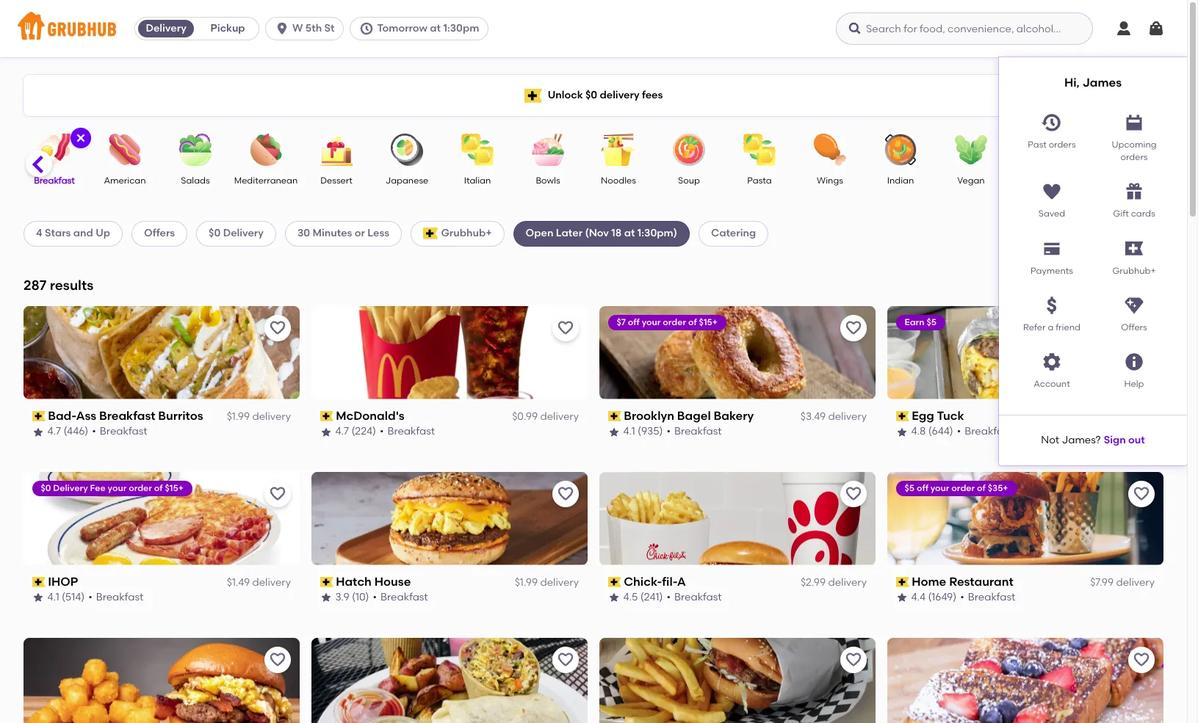 Task type: vqa. For each thing, say whether or not it's contained in the screenshot.
left $4.80
no



Task type: describe. For each thing, give the bounding box(es) containing it.
delivery for mcdonald's
[[540, 411, 579, 423]]

1 horizontal spatial $15+
[[700, 317, 718, 328]]

$1.99 for bad-ass breakfast burritos
[[227, 411, 250, 423]]

$7.99 delivery
[[1090, 577, 1155, 589]]

eggstreme breakfast burritos logo image
[[24, 638, 300, 724]]

$0 for $0 delivery
[[209, 227, 221, 240]]

star icon image for chick-fil-a
[[608, 593, 620, 604]]

gift cards
[[1113, 209, 1156, 219]]

$0 delivery
[[209, 227, 264, 240]]

order for brooklyn
[[663, 317, 687, 328]]

bagel
[[678, 409, 711, 423]]

of for brooklyn
[[689, 317, 697, 328]]

saved link
[[1011, 176, 1093, 221]]

$7
[[617, 317, 626, 328]]

mcdonald's logo image
[[312, 306, 588, 400]]

breakfast for bad-ass breakfast burritos
[[100, 426, 148, 438]]

salads
[[181, 176, 210, 186]]

svg image for payments
[[1042, 239, 1062, 259]]

hatch
[[336, 575, 372, 589]]

jim's burgers logo image
[[600, 638, 876, 724]]

fee
[[90, 483, 106, 494]]

minutes
[[313, 227, 352, 240]]

egg
[[912, 409, 935, 423]]

4.7 for bad-ass breakfast burritos
[[48, 426, 61, 438]]

a
[[678, 575, 687, 589]]

home restaurant logo image
[[888, 472, 1164, 566]]

american
[[104, 176, 146, 186]]

star icon image for hatch house
[[320, 593, 332, 604]]

brooklyn
[[624, 409, 675, 423]]

hatch house
[[336, 575, 411, 589]]

of for home
[[978, 483, 986, 494]]

star icon image for ihop
[[32, 593, 44, 604]]

• breakfast for home restaurant
[[961, 592, 1016, 604]]

at inside button
[[430, 22, 441, 35]]

subscription pass image for chick-fil-a
[[608, 578, 621, 588]]

$7.99
[[1090, 577, 1114, 589]]

upcoming orders link
[[1093, 106, 1176, 164]]

salads image
[[170, 134, 221, 166]]

bowls image
[[522, 134, 574, 166]]

287 results
[[24, 277, 93, 294]]

restaurant
[[950, 575, 1014, 589]]

0 horizontal spatial bakery
[[714, 409, 754, 423]]

american image
[[99, 134, 151, 166]]

• for hatch house
[[373, 592, 377, 604]]

1:30pm)
[[638, 227, 677, 240]]

delivery for ihop
[[252, 577, 291, 589]]

account link
[[1011, 346, 1093, 392]]

order for home
[[952, 483, 976, 494]]

(224)
[[352, 426, 376, 438]]

30 minutes or less
[[298, 227, 390, 240]]

• breakfast for chick-fil-a
[[667, 592, 722, 604]]

• for ihop
[[89, 592, 93, 604]]

2 horizontal spatial $0
[[586, 89, 597, 101]]

4.5 (241)
[[624, 592, 663, 604]]

tomorrow at 1:30pm
[[377, 22, 479, 35]]

subscription pass image for bad-ass breakfast burritos
[[32, 412, 45, 422]]

$7 off your order of $15+
[[617, 317, 718, 328]]

$1.99 delivery for hatch house
[[515, 577, 579, 589]]

4.7 (446)
[[48, 426, 89, 438]]

• breakfast for hatch house
[[373, 592, 428, 604]]

287
[[24, 277, 47, 294]]

star icon image for home restaurant
[[896, 593, 908, 604]]

help button
[[1093, 346, 1176, 392]]

gift cards link
[[1093, 176, 1176, 221]]

bowls
[[536, 176, 560, 186]]

mediterranean
[[234, 176, 298, 186]]

dessert
[[321, 176, 353, 186]]

4.1 for ihop
[[48, 592, 60, 604]]

your for home
[[931, 483, 950, 494]]

upcoming orders
[[1112, 139, 1157, 162]]

subscription pass image for brooklyn bagel bakery
[[608, 412, 621, 422]]

• breakfast for ihop
[[89, 592, 144, 604]]

cards
[[1131, 209, 1156, 219]]

grubhub+ for grubhub plus flag logo inside 'grubhub+' button
[[1113, 266, 1156, 276]]

breakfast for home restaurant
[[969, 592, 1016, 604]]

1 vertical spatial and
[[73, 227, 93, 240]]

save this restaurant image for bird's nest cafe logo
[[1133, 651, 1151, 669]]

fil-
[[663, 575, 678, 589]]

account
[[1034, 379, 1070, 390]]

breakfast for mcdonald's
[[388, 426, 435, 438]]

$1.49 delivery for egg tuck
[[1091, 411, 1155, 423]]

stars
[[45, 227, 71, 240]]

delivery button
[[135, 17, 197, 40]]

svg image for upcoming orders
[[1124, 112, 1145, 133]]

w 5th st button
[[265, 17, 350, 40]]

pasta
[[748, 176, 772, 186]]

noodles image
[[593, 134, 644, 166]]

not james ? sign out
[[1041, 434, 1145, 447]]

sign out button
[[1104, 428, 1145, 454]]

or
[[355, 227, 365, 240]]

• breakfast for egg tuck
[[958, 426, 1013, 438]]

4.8
[[912, 426, 926, 438]]

$0 for $0 delivery fee your order of $15+
[[41, 483, 51, 494]]

tuck
[[937, 409, 965, 423]]

payments link
[[1011, 233, 1093, 278]]

$0.99
[[512, 411, 538, 423]]

delivery for egg tuck
[[1116, 411, 1155, 423]]

1 horizontal spatial at
[[624, 227, 635, 240]]

juices
[[1038, 188, 1065, 199]]

svg image for refer a friend
[[1042, 295, 1062, 316]]

hi,
[[1065, 76, 1080, 90]]

star icon image for brooklyn bagel bakery
[[608, 427, 620, 438]]

(514)
[[62, 592, 85, 604]]

save this restaurant image for the fleur café logo
[[557, 651, 575, 669]]

$1.49 for egg tuck
[[1091, 411, 1114, 423]]

star icon image for mcdonald's
[[320, 427, 332, 438]]

• for egg tuck
[[958, 426, 962, 438]]

earn
[[905, 317, 925, 328]]

your for brooklyn
[[642, 317, 661, 328]]

0 horizontal spatial order
[[129, 483, 152, 494]]

wings
[[817, 176, 843, 186]]

save this restaurant image for "mcdonald's logo"
[[557, 319, 575, 337]]

$0 delivery fee your order of $15+
[[41, 483, 184, 494]]

smoothies and juices image
[[1016, 134, 1068, 166]]

save this restaurant image for chick-fil-a logo
[[845, 485, 863, 503]]

home restaurant
[[912, 575, 1014, 589]]

$35+
[[988, 483, 1009, 494]]

breakfast for brooklyn bagel bakery
[[675, 426, 722, 438]]

grubhub plus flag logo image inside 'grubhub+' button
[[1126, 242, 1143, 256]]

payments
[[1031, 266, 1073, 276]]

save this restaurant image for bad-ass breakfast burritos logo
[[269, 319, 287, 337]]

refer
[[1024, 323, 1046, 333]]

bad-
[[48, 409, 76, 423]]

gift
[[1113, 209, 1129, 219]]

past orders link
[[1011, 106, 1093, 164]]

bird's nest cafe logo image
[[888, 638, 1164, 724]]

bad-ass breakfast burritos
[[48, 409, 204, 423]]

svg image for w 5th st
[[275, 21, 290, 36]]

refer a friend
[[1024, 323, 1081, 333]]

chick-
[[624, 575, 663, 589]]

italian image
[[452, 134, 503, 166]]

(1649)
[[929, 592, 957, 604]]



Task type: locate. For each thing, give the bounding box(es) containing it.
japanese
[[386, 176, 429, 186]]

svg image for saved
[[1042, 182, 1062, 202]]

(644)
[[929, 426, 954, 438]]

2 horizontal spatial order
[[952, 483, 976, 494]]

delivery for chick-fil-a
[[828, 577, 867, 589]]

• breakfast down mcdonald's
[[380, 426, 435, 438]]

svg image inside account link
[[1042, 352, 1062, 373]]

4.1 (514)
[[48, 592, 85, 604]]

svg image inside gift cards link
[[1124, 182, 1145, 202]]

grubhub plus flag logo image left unlock
[[524, 89, 542, 102]]

• down ass
[[92, 426, 97, 438]]

0 horizontal spatial grubhub+
[[441, 227, 492, 240]]

1 vertical spatial orders
[[1121, 152, 1148, 162]]

grubhub+ down italian
[[441, 227, 492, 240]]

japanese image
[[381, 134, 433, 166]]

delivery for bad-ass breakfast burritos
[[252, 411, 291, 423]]

0 vertical spatial delivery
[[146, 22, 186, 35]]

4.7 for mcdonald's
[[336, 426, 349, 438]]

grubhub+ button
[[1093, 233, 1176, 278]]

subscription pass image for hatch house
[[320, 578, 333, 588]]

tomorrow
[[377, 22, 428, 35]]

• down fil-
[[667, 592, 671, 604]]

• breakfast right (514)
[[89, 592, 144, 604]]

bad-ass breakfast burritos logo image
[[24, 306, 300, 400]]

hi, james
[[1065, 76, 1122, 90]]

4.7 (224)
[[336, 426, 376, 438]]

subscription pass image for ihop
[[32, 578, 45, 588]]

breakfast right ass
[[100, 409, 156, 423]]

$5 right earn
[[927, 317, 937, 328]]

order right $7
[[663, 317, 687, 328]]

• for chick-fil-a
[[667, 592, 671, 604]]

your right fee
[[108, 483, 127, 494]]

delivery for home restaurant
[[1116, 577, 1155, 589]]

breakfast down the bagel
[[675, 426, 722, 438]]

1 vertical spatial grubhub plus flag logo image
[[423, 228, 438, 240]]

a
[[1048, 323, 1054, 333]]

delivery down mediterranean on the top
[[223, 227, 264, 240]]

0 horizontal spatial at
[[430, 22, 441, 35]]

0 vertical spatial off
[[628, 317, 640, 328]]

0 horizontal spatial 4.1
[[48, 592, 60, 604]]

• right (935)
[[667, 426, 671, 438]]

4.1
[[624, 426, 636, 438], [48, 592, 60, 604]]

0 horizontal spatial of
[[155, 483, 163, 494]]

2 vertical spatial $0
[[41, 483, 51, 494]]

offers
[[144, 227, 175, 240], [1121, 323, 1147, 333]]

• breakfast down 'restaurant'
[[961, 592, 1016, 604]]

0 horizontal spatial $5
[[905, 483, 915, 494]]

• breakfast for bad-ass breakfast burritos
[[92, 426, 148, 438]]

0 vertical spatial 4.1
[[624, 426, 636, 438]]

up
[[96, 227, 110, 240]]

star icon image left 4.1 (514)
[[32, 593, 44, 604]]

delivery
[[600, 89, 640, 101], [252, 411, 291, 423], [540, 411, 579, 423], [828, 411, 867, 423], [1116, 411, 1155, 423], [252, 577, 291, 589], [540, 577, 579, 589], [828, 577, 867, 589], [1116, 577, 1155, 589]]

subscription pass image
[[320, 412, 333, 422], [896, 412, 909, 422], [896, 578, 909, 588]]

4.7
[[48, 426, 61, 438], [336, 426, 349, 438]]

smoothies and juices
[[1019, 176, 1065, 199]]

• breakfast for mcdonald's
[[380, 426, 435, 438]]

• for bad-ass breakfast burritos
[[92, 426, 97, 438]]

$0 right unlock
[[586, 89, 597, 101]]

subscription pass image left egg
[[896, 412, 909, 422]]

grubhub plus flag logo image down the gift cards
[[1126, 242, 1143, 256]]

brooklyn bagel bakery
[[624, 409, 754, 423]]

off for home
[[917, 483, 929, 494]]

$5 down 4.8
[[905, 483, 915, 494]]

4
[[36, 227, 42, 240]]

noodles
[[601, 176, 636, 186]]

svg image inside payments link
[[1042, 239, 1062, 259]]

orders for past orders
[[1049, 139, 1076, 150]]

and left up
[[73, 227, 93, 240]]

of right fee
[[155, 483, 163, 494]]

of right $7
[[689, 317, 697, 328]]

• for mcdonald's
[[380, 426, 384, 438]]

at right 18 at the right of the page
[[624, 227, 635, 240]]

breakfast down 'restaurant'
[[969, 592, 1016, 604]]

0 vertical spatial james
[[1083, 76, 1122, 90]]

breakfast down mcdonald's
[[388, 426, 435, 438]]

(241)
[[641, 592, 663, 604]]

1 horizontal spatial and
[[1019, 188, 1035, 199]]

breakfast for ihop
[[96, 592, 144, 604]]

• right (514)
[[89, 592, 93, 604]]

0 vertical spatial grubhub plus flag logo image
[[524, 89, 542, 102]]

subscription pass image left chick-
[[608, 578, 621, 588]]

1 4.7 from the left
[[48, 426, 61, 438]]

0 vertical spatial bakery
[[1098, 176, 1127, 186]]

delivery left the pickup
[[146, 22, 186, 35]]

star icon image
[[32, 427, 44, 438], [320, 427, 332, 438], [608, 427, 620, 438], [896, 427, 908, 438], [32, 593, 44, 604], [320, 593, 332, 604], [608, 593, 620, 604], [896, 593, 908, 604]]

$2.99 delivery
[[801, 577, 867, 589]]

1 vertical spatial $1.99 delivery
[[515, 577, 579, 589]]

grubhub+ up offers link
[[1113, 266, 1156, 276]]

2 horizontal spatial of
[[978, 483, 986, 494]]

1 vertical spatial delivery
[[223, 227, 264, 240]]

$1.49 for ihop
[[227, 577, 250, 589]]

pickup button
[[197, 17, 259, 40]]

save this restaurant image for jim's burgers logo
[[845, 651, 863, 669]]

1 horizontal spatial off
[[917, 483, 929, 494]]

orders for upcoming orders
[[1121, 152, 1148, 162]]

1 vertical spatial $1.49
[[227, 577, 250, 589]]

• down home restaurant
[[961, 592, 965, 604]]

• breakfast down the a
[[667, 592, 722, 604]]

delivery left fee
[[53, 483, 88, 494]]

offers inside "main navigation" navigation
[[1121, 323, 1147, 333]]

off for brooklyn
[[628, 317, 640, 328]]

orders inside 'link'
[[1049, 139, 1076, 150]]

0 vertical spatial $15+
[[700, 317, 718, 328]]

0 vertical spatial $1.99 delivery
[[227, 411, 291, 423]]

1 vertical spatial james
[[1062, 434, 1096, 447]]

0 vertical spatial orders
[[1049, 139, 1076, 150]]

breakfast for egg tuck
[[965, 426, 1013, 438]]

• breakfast down 'tuck'
[[958, 426, 1013, 438]]

• right (10)
[[373, 592, 377, 604]]

0 horizontal spatial $1.99
[[227, 411, 250, 423]]

grubhub plus flag logo image right less
[[423, 228, 438, 240]]

$1.49 delivery
[[1091, 411, 1155, 423], [227, 577, 291, 589]]

0 horizontal spatial offers
[[144, 227, 175, 240]]

1 horizontal spatial delivery
[[146, 22, 186, 35]]

james right not
[[1062, 434, 1096, 447]]

svg image for account
[[1042, 352, 1062, 373]]

2 vertical spatial delivery
[[53, 483, 88, 494]]

(446)
[[64, 426, 89, 438]]

subscription pass image left brooklyn
[[608, 412, 621, 422]]

svg image inside offers link
[[1124, 295, 1145, 316]]

save this restaurant image
[[269, 319, 287, 337], [557, 319, 575, 337], [1133, 319, 1151, 337], [269, 485, 287, 503], [269, 651, 287, 669], [557, 651, 575, 669]]

svg image inside tomorrow at 1:30pm button
[[360, 21, 374, 36]]

ass
[[76, 409, 97, 423]]

saved
[[1039, 209, 1066, 219]]

less
[[368, 227, 390, 240]]

1 horizontal spatial $1.49 delivery
[[1091, 411, 1155, 423]]

soup
[[678, 176, 700, 186]]

subscription pass image left mcdonald's
[[320, 412, 333, 422]]

subscription pass image
[[32, 412, 45, 422], [608, 412, 621, 422], [32, 578, 45, 588], [320, 578, 333, 588], [608, 578, 621, 588]]

dessert image
[[311, 134, 362, 166]]

and inside smoothies and juices
[[1019, 188, 1035, 199]]

18
[[612, 227, 622, 240]]

svg image for gift cards
[[1124, 182, 1145, 202]]

$0.99 delivery
[[512, 411, 579, 423]]

wings image
[[805, 134, 856, 166]]

italian
[[464, 176, 491, 186]]

4.1 (935)
[[624, 426, 663, 438]]

grubhub+ inside 'grubhub+' button
[[1113, 266, 1156, 276]]

0 vertical spatial $1.49
[[1091, 411, 1114, 423]]

1 horizontal spatial $0
[[209, 227, 221, 240]]

delivery inside button
[[146, 22, 186, 35]]

0 horizontal spatial orders
[[1049, 139, 1076, 150]]

1 horizontal spatial your
[[642, 317, 661, 328]]

breakfast right '(644)'
[[965, 426, 1013, 438]]

house
[[375, 575, 411, 589]]

unlock $0 delivery fees
[[548, 89, 663, 101]]

1 horizontal spatial orders
[[1121, 152, 1148, 162]]

indian
[[887, 176, 914, 186]]

orders down the upcoming in the right of the page
[[1121, 152, 1148, 162]]

fees
[[642, 89, 663, 101]]

4.8 (644)
[[912, 426, 954, 438]]

star icon image left 4.7 (224)
[[320, 427, 332, 438]]

home
[[912, 575, 947, 589]]

mediterranean image
[[240, 134, 292, 166]]

0 horizontal spatial and
[[73, 227, 93, 240]]

chick-fil-a logo image
[[600, 472, 876, 566]]

0 horizontal spatial 4.7
[[48, 426, 61, 438]]

order left the $35+
[[952, 483, 976, 494]]

refer a friend button
[[1011, 290, 1093, 335]]

not
[[1041, 434, 1060, 447]]

(nov
[[585, 227, 609, 240]]

grubhub+ for the leftmost grubhub plus flag logo
[[441, 227, 492, 240]]

smoothies
[[1019, 176, 1064, 186]]

svg image inside help button
[[1124, 352, 1145, 373]]

30
[[298, 227, 310, 240]]

$0 left fee
[[41, 483, 51, 494]]

4.7 down bad-
[[48, 426, 61, 438]]

svg image inside refer a friend button
[[1042, 295, 1062, 316]]

0 vertical spatial $1.49 delivery
[[1091, 411, 1155, 423]]

1 vertical spatial $1.99
[[515, 577, 538, 589]]

0 horizontal spatial $15+
[[165, 483, 184, 494]]

mcdonald's
[[336, 409, 405, 423]]

• down 'tuck'
[[958, 426, 962, 438]]

subscription pass image left hatch on the left bottom
[[320, 578, 333, 588]]

ihop logo image
[[24, 472, 300, 566]]

• for home restaurant
[[961, 592, 965, 604]]

your down '(644)'
[[931, 483, 950, 494]]

subscription pass image for egg tuck
[[896, 412, 909, 422]]

catering
[[711, 227, 756, 240]]

1 vertical spatial offers
[[1121, 323, 1147, 333]]

0 horizontal spatial $1.49 delivery
[[227, 577, 291, 589]]

1 horizontal spatial order
[[663, 317, 687, 328]]

0 horizontal spatial $0
[[41, 483, 51, 494]]

0 horizontal spatial grubhub plus flag logo image
[[423, 228, 438, 240]]

1 horizontal spatial of
[[689, 317, 697, 328]]

star icon image for bad-ass breakfast burritos
[[32, 427, 44, 438]]

4.1 for brooklyn bagel bakery
[[624, 426, 636, 438]]

1 horizontal spatial 4.7
[[336, 426, 349, 438]]

0 vertical spatial offers
[[144, 227, 175, 240]]

4.1 down ihop
[[48, 592, 60, 604]]

at
[[430, 22, 441, 35], [624, 227, 635, 240]]

unlock
[[548, 89, 583, 101]]

svg image inside w 5th st button
[[275, 21, 290, 36]]

svg image inside the upcoming orders link
[[1124, 112, 1145, 133]]

1 horizontal spatial grubhub plus flag logo image
[[524, 89, 542, 102]]

orders inside upcoming orders
[[1121, 152, 1148, 162]]

0 horizontal spatial your
[[108, 483, 127, 494]]

0 vertical spatial grubhub+
[[441, 227, 492, 240]]

• right (224)
[[380, 426, 384, 438]]

1 vertical spatial off
[[917, 483, 929, 494]]

of left the $35+
[[978, 483, 986, 494]]

0 vertical spatial $1.99
[[227, 411, 250, 423]]

past orders
[[1028, 139, 1076, 150]]

svg image for past orders
[[1042, 112, 1062, 133]]

(10)
[[352, 592, 370, 604]]

subscription pass image left home
[[896, 578, 909, 588]]

bakery right the bagel
[[714, 409, 754, 423]]

subscription pass image left bad-
[[32, 412, 45, 422]]

2 horizontal spatial your
[[931, 483, 950, 494]]

1 vertical spatial bakery
[[714, 409, 754, 423]]

breakfast down the a
[[675, 592, 722, 604]]

breakfast for hatch house
[[381, 592, 428, 604]]

2 4.7 from the left
[[336, 426, 349, 438]]

of
[[689, 317, 697, 328], [155, 483, 163, 494], [978, 483, 986, 494]]

w
[[293, 22, 303, 35]]

1 vertical spatial 4.1
[[48, 592, 60, 604]]

at left 1:30pm
[[430, 22, 441, 35]]

bakery down bakery image
[[1098, 176, 1127, 186]]

off down 4.8
[[917, 483, 929, 494]]

breakfast
[[34, 176, 75, 186], [100, 409, 156, 423], [100, 426, 148, 438], [388, 426, 435, 438], [675, 426, 722, 438], [965, 426, 1013, 438], [96, 592, 144, 604], [381, 592, 428, 604], [675, 592, 722, 604], [969, 592, 1016, 604]]

star icon image left "4.4"
[[896, 593, 908, 604]]

1 vertical spatial $0
[[209, 227, 221, 240]]

0 vertical spatial $5
[[927, 317, 937, 328]]

grubhub+
[[441, 227, 492, 240], [1113, 266, 1156, 276]]

tomorrow at 1:30pm button
[[350, 17, 495, 40]]

$1.99 for hatch house
[[515, 577, 538, 589]]

1 horizontal spatial $1.99 delivery
[[515, 577, 579, 589]]

james for not
[[1062, 434, 1096, 447]]

main navigation navigation
[[0, 0, 1187, 466]]

1 vertical spatial $1.49 delivery
[[227, 577, 291, 589]]

1 vertical spatial grubhub+
[[1113, 266, 1156, 276]]

$5
[[927, 317, 937, 328], [905, 483, 915, 494]]

past
[[1028, 139, 1047, 150]]

0 vertical spatial at
[[430, 22, 441, 35]]

svg image for tomorrow at 1:30pm
[[360, 21, 374, 36]]

st
[[324, 22, 335, 35]]

0 vertical spatial $0
[[586, 89, 597, 101]]

earn $5
[[905, 317, 937, 328]]

orders right past
[[1049, 139, 1076, 150]]

offers link
[[1093, 290, 1176, 335]]

pickup
[[211, 22, 245, 35]]

out
[[1129, 434, 1145, 447]]

$1.99
[[227, 411, 250, 423], [515, 577, 538, 589]]

$1.49
[[1091, 411, 1114, 423], [227, 577, 250, 589]]

svg image
[[360, 21, 374, 36], [848, 21, 863, 36], [1042, 182, 1062, 202], [1124, 182, 1145, 202], [1124, 295, 1145, 316], [1124, 352, 1145, 373]]

james for hi,
[[1083, 76, 1122, 90]]

star icon image left 3.9
[[320, 593, 332, 604]]

0 horizontal spatial $1.99 delivery
[[227, 411, 291, 423]]

svg image for help
[[1124, 352, 1145, 373]]

w 5th st
[[293, 22, 335, 35]]

3.9
[[336, 592, 350, 604]]

indian image
[[875, 134, 927, 166]]

star icon image left 4.1 (935)
[[608, 427, 620, 438]]

seafood image
[[1157, 134, 1198, 166]]

delivery for $0 delivery
[[223, 227, 264, 240]]

save this restaurant button
[[265, 315, 291, 342], [553, 315, 579, 342], [841, 315, 867, 342], [1129, 315, 1155, 342], [265, 481, 291, 507], [553, 481, 579, 507], [841, 481, 867, 507], [1129, 481, 1155, 507], [265, 647, 291, 673], [553, 647, 579, 673], [841, 647, 867, 673], [1129, 647, 1155, 673]]

Search for food, convenience, alcohol... search field
[[836, 12, 1093, 45]]

egg tuck logo image
[[888, 306, 1164, 400]]

2 horizontal spatial grubhub plus flag logo image
[[1126, 242, 1143, 256]]

subscription pass image left ihop
[[32, 578, 45, 588]]

soup image
[[663, 134, 715, 166]]

1 horizontal spatial bakery
[[1098, 176, 1127, 186]]

$15+
[[700, 317, 718, 328], [165, 483, 184, 494]]

star icon image left 4.7 (446)
[[32, 427, 44, 438]]

save this restaurant image
[[845, 319, 863, 337], [557, 485, 575, 503], [845, 485, 863, 503], [1133, 485, 1151, 503], [845, 651, 863, 669], [1133, 651, 1151, 669]]

breakfast image
[[29, 134, 80, 166]]

• breakfast for brooklyn bagel bakery
[[667, 426, 722, 438]]

1 vertical spatial at
[[624, 227, 635, 240]]

save this restaurant image for "eggstreme breakfast burritos logo"
[[269, 651, 287, 669]]

delivery for $0 delivery fee your order of $15+
[[53, 483, 88, 494]]

$1.99 delivery for bad-ass breakfast burritos
[[227, 411, 291, 423]]

svg image
[[1115, 20, 1133, 37], [1148, 20, 1165, 37], [275, 21, 290, 36], [1042, 112, 1062, 133], [1124, 112, 1145, 133], [75, 132, 87, 144], [1042, 239, 1062, 259], [1042, 295, 1062, 316], [1042, 352, 1062, 373]]

delivery for hatch house
[[540, 577, 579, 589]]

brooklyn bagel bakery logo image
[[600, 306, 876, 400]]

offers up help button
[[1121, 323, 1147, 333]]

sign
[[1104, 434, 1126, 447]]

bakery image
[[1087, 134, 1138, 166]]

0 horizontal spatial $1.49
[[227, 577, 250, 589]]

breakfast down breakfast image
[[34, 176, 75, 186]]

pasta image
[[734, 134, 785, 166]]

grubhub plus flag logo image
[[524, 89, 542, 102], [423, 228, 438, 240], [1126, 242, 1143, 256]]

1 horizontal spatial $5
[[927, 317, 937, 328]]

1 horizontal spatial 4.1
[[624, 426, 636, 438]]

order right fee
[[129, 483, 152, 494]]

0 horizontal spatial off
[[628, 317, 640, 328]]

star icon image left 4.8
[[896, 427, 908, 438]]

vegan
[[958, 176, 985, 186]]

• breakfast down bad-ass breakfast burritos
[[92, 426, 148, 438]]

save this restaurant image for hatch house logo
[[557, 485, 575, 503]]

0 vertical spatial and
[[1019, 188, 1035, 199]]

vegan image
[[946, 134, 997, 166]]

svg image inside "past orders" 'link'
[[1042, 112, 1062, 133]]

star icon image for egg tuck
[[896, 427, 908, 438]]

subscription pass image for mcdonald's
[[320, 412, 333, 422]]

2 horizontal spatial delivery
[[223, 227, 264, 240]]

breakfast right (514)
[[96, 592, 144, 604]]

upcoming
[[1112, 139, 1157, 150]]

2 vertical spatial grubhub plus flag logo image
[[1126, 242, 1143, 256]]

$2.99
[[801, 577, 826, 589]]

james right hi,
[[1083, 76, 1122, 90]]

1 vertical spatial $15+
[[165, 483, 184, 494]]

help
[[1125, 379, 1144, 390]]

4 stars and up
[[36, 227, 110, 240]]

hatch house logo image
[[312, 472, 588, 566]]

4.1 left (935)
[[624, 426, 636, 438]]

1 vertical spatial $5
[[905, 483, 915, 494]]

0 horizontal spatial delivery
[[53, 483, 88, 494]]

fleur café logo image
[[312, 638, 588, 724]]

1 horizontal spatial grubhub+
[[1113, 266, 1156, 276]]

delivery for brooklyn bagel bakery
[[828, 411, 867, 423]]

subscription pass image for home restaurant
[[896, 578, 909, 588]]

4.7 left (224)
[[336, 426, 349, 438]]

• breakfast down the bagel
[[667, 426, 722, 438]]

off right $7
[[628, 317, 640, 328]]

and
[[1019, 188, 1035, 199], [73, 227, 93, 240]]

egg tuck
[[912, 409, 965, 423]]

$0 down salads
[[209, 227, 221, 240]]

breakfast down house
[[381, 592, 428, 604]]

open
[[526, 227, 554, 240]]

• breakfast down house
[[373, 592, 428, 604]]

4.4
[[912, 592, 926, 604]]

svg image for offers
[[1124, 295, 1145, 316]]

your right $7
[[642, 317, 661, 328]]

breakfast for chick-fil-a
[[675, 592, 722, 604]]

and down smoothies
[[1019, 188, 1035, 199]]

$1.49 delivery for ihop
[[227, 577, 291, 589]]

$5 off your order of $35+
[[905, 483, 1009, 494]]

star icon image left 4.5
[[608, 593, 620, 604]]

open later (nov 18 at 1:30pm)
[[526, 227, 677, 240]]

1 horizontal spatial $1.49
[[1091, 411, 1114, 423]]

• for brooklyn bagel bakery
[[667, 426, 671, 438]]

1 horizontal spatial $1.99
[[515, 577, 538, 589]]

burritos
[[159, 409, 204, 423]]

chick-fil-a
[[624, 575, 687, 589]]

breakfast down bad-ass breakfast burritos
[[100, 426, 148, 438]]

svg image inside 'saved' link
[[1042, 182, 1062, 202]]

1 horizontal spatial offers
[[1121, 323, 1147, 333]]

$3.49 delivery
[[801, 411, 867, 423]]

offers right up
[[144, 227, 175, 240]]



